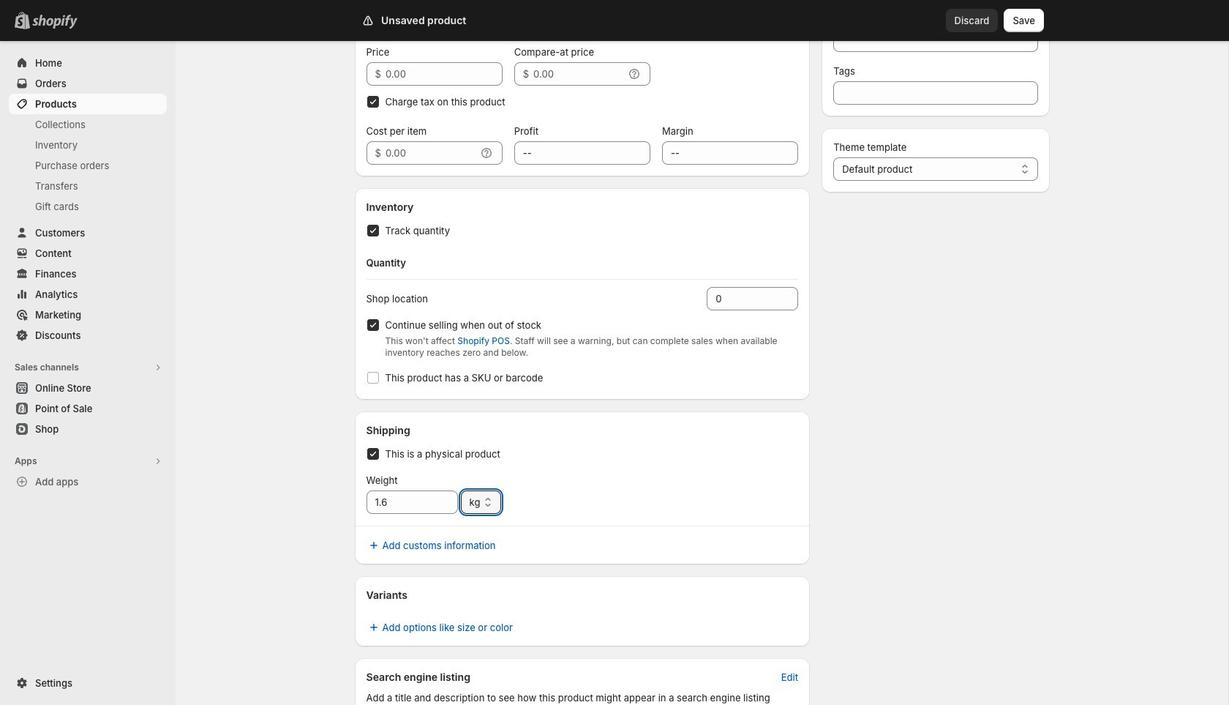 Task type: locate. For each thing, give the bounding box(es) containing it.
None number field
[[707, 287, 777, 310]]

None text field
[[834, 29, 1039, 52], [834, 81, 1039, 105], [514, 141, 651, 165], [663, 141, 799, 165], [834, 29, 1039, 52], [834, 81, 1039, 105], [514, 141, 651, 165], [663, 141, 799, 165]]

  text field
[[386, 62, 503, 86], [534, 62, 624, 86], [386, 141, 476, 165]]

shopify image
[[32, 15, 78, 29]]



Task type: vqa. For each thing, say whether or not it's contained in the screenshot.
second edit button from the top of the page
no



Task type: describe. For each thing, give the bounding box(es) containing it.
0.0 text field
[[366, 491, 458, 514]]



